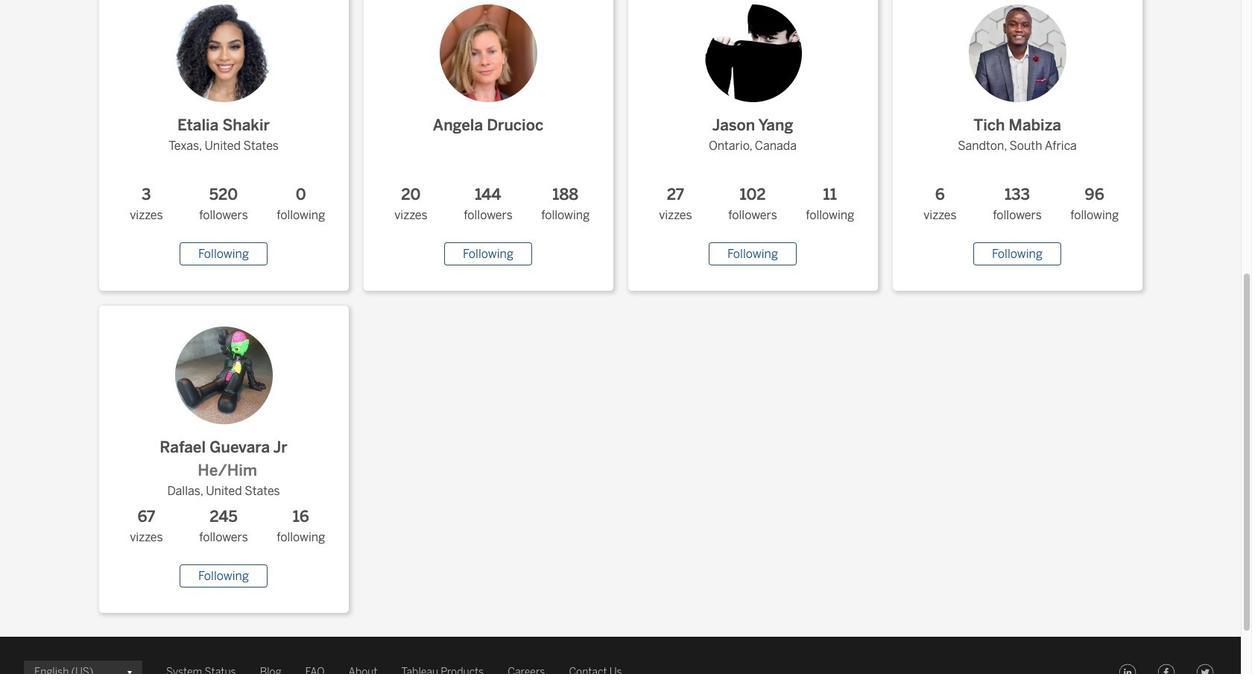 Task type: locate. For each thing, give the bounding box(es) containing it.
avatar image for angela drucioc image
[[440, 5, 537, 102]]



Task type: vqa. For each thing, say whether or not it's contained in the screenshot.
Avatar image for Jason Yang
yes



Task type: describe. For each thing, give the bounding box(es) containing it.
selected language element
[[34, 660, 132, 674]]

avatar image for tich mabiza image
[[969, 5, 1067, 102]]

avatar image for etalia shakir image
[[175, 5, 273, 102]]

avatar image for rafael guevara jr image
[[175, 327, 273, 424]]

avatar image for jason yang image
[[704, 5, 802, 102]]



